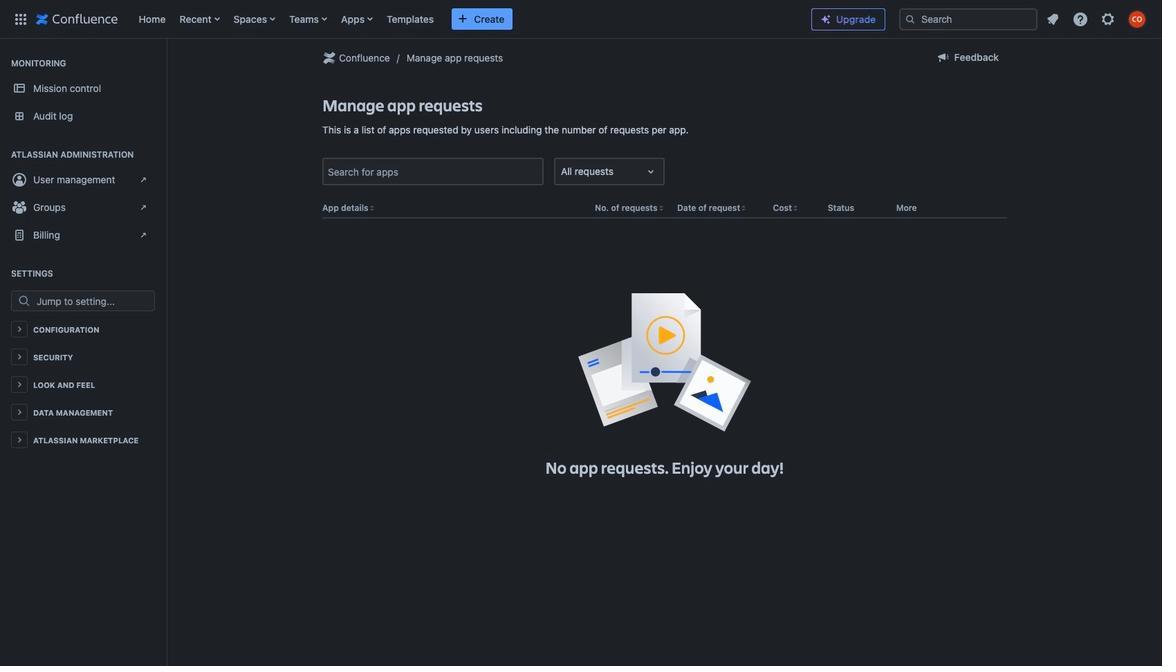 Task type: vqa. For each thing, say whether or not it's contained in the screenshot.
Search for requested apps 'Field'
yes



Task type: locate. For each thing, give the bounding box(es) containing it.
list for premium icon
[[1040, 7, 1154, 31]]

0 horizontal spatial list
[[132, 0, 800, 38]]

premium image
[[820, 14, 831, 25]]

appswitcher icon image
[[12, 11, 29, 27]]

help icon image
[[1072, 11, 1089, 27]]

None text field
[[561, 165, 564, 179]]

list
[[132, 0, 800, 38], [1040, 7, 1154, 31]]

None search field
[[899, 8, 1038, 30]]

settings icon image
[[1100, 11, 1116, 27]]

1 horizontal spatial list
[[1040, 7, 1154, 31]]

open image
[[643, 164, 659, 180]]

confluence image
[[36, 11, 118, 27], [36, 11, 118, 27]]

context icon image
[[321, 50, 338, 66], [321, 50, 338, 66]]

banner
[[0, 0, 1162, 42]]

Settings Search field
[[33, 291, 154, 311]]

global element
[[8, 0, 800, 38]]



Task type: describe. For each thing, give the bounding box(es) containing it.
Search for requested apps field
[[324, 159, 542, 184]]

search image
[[905, 13, 916, 25]]

collapse sidebar image
[[151, 46, 181, 73]]

notification icon image
[[1045, 11, 1061, 27]]

Search field
[[899, 8, 1038, 30]]

list for the appswitcher icon
[[132, 0, 800, 38]]



